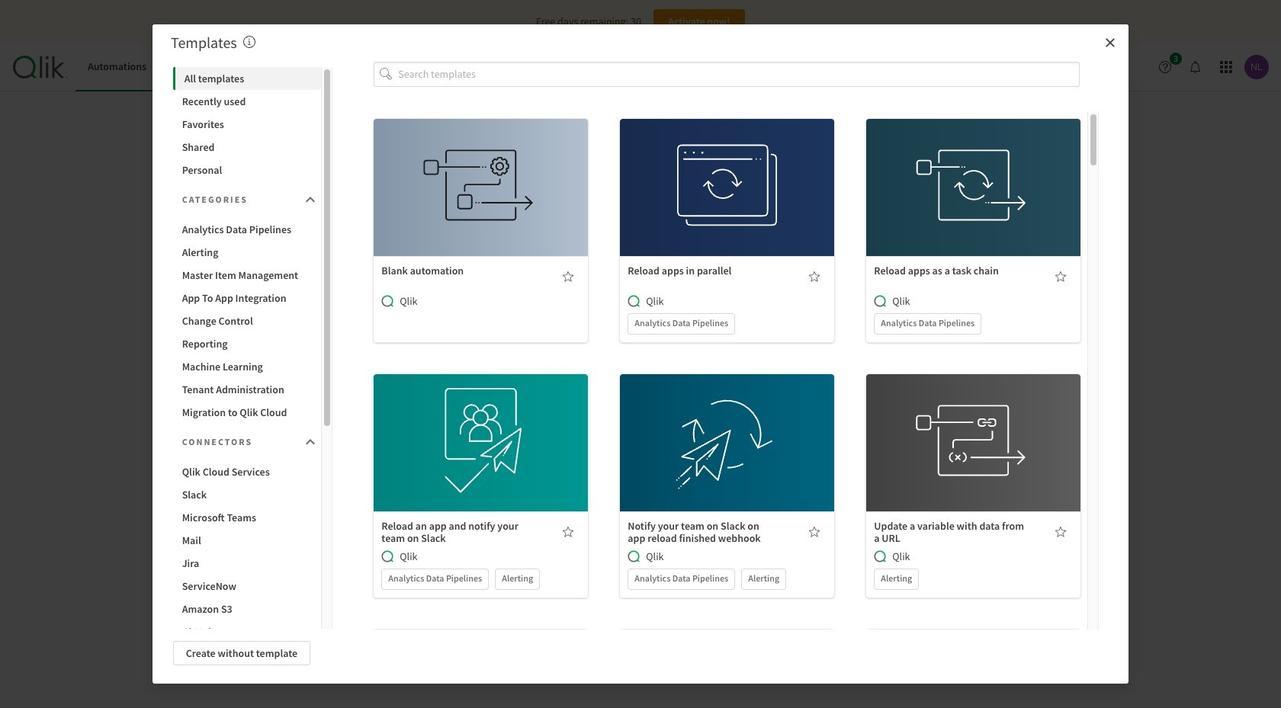 Task type: vqa. For each thing, say whether or not it's contained in the screenshot.
Add to favorites image
yes



Task type: locate. For each thing, give the bounding box(es) containing it.
2 add to favorites image from the left
[[809, 271, 821, 283]]

add to favorites image
[[562, 271, 575, 283], [809, 271, 821, 283]]

close image
[[1105, 37, 1117, 49]]

tab list
[[76, 43, 346, 92]]

templates are pre-built automations that help you automate common business workflows. get started by selecting one of the pre-built templates or choose the blank canvas to build an automation from scratch. image
[[243, 36, 255, 48]]

Search templates text field
[[398, 62, 1080, 87]]

1 horizontal spatial add to favorites image
[[809, 271, 821, 283]]

qlik image
[[382, 295, 394, 307], [628, 295, 640, 307], [874, 295, 887, 307], [382, 550, 394, 563], [874, 550, 887, 563]]

0 horizontal spatial add to favorites image
[[562, 271, 575, 283]]

templates are pre-built automations that help you automate common business workflows. get started by selecting one of the pre-built templates or choose the blank canvas to build an automation from scratch. tooltip
[[243, 33, 255, 52]]

add to favorites image
[[1055, 271, 1067, 283], [562, 526, 575, 538], [809, 526, 821, 538], [1055, 526, 1067, 538]]



Task type: describe. For each thing, give the bounding box(es) containing it.
1 add to favorites image from the left
[[562, 271, 575, 283]]

qlik image
[[628, 550, 640, 563]]



